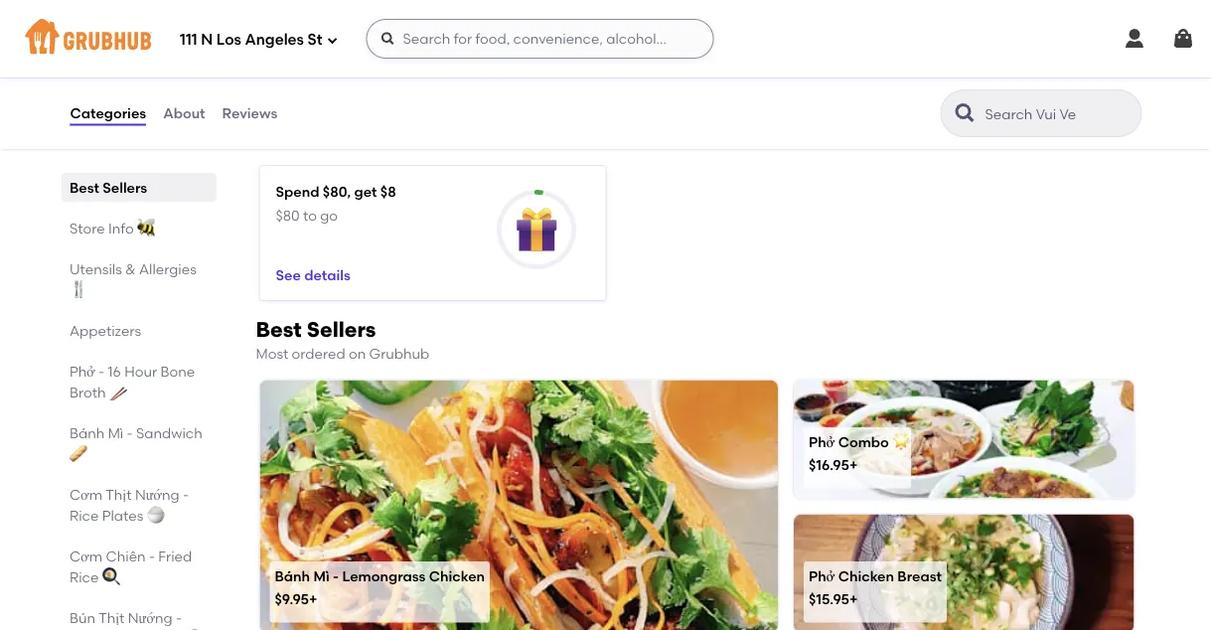 Task type: describe. For each thing, give the bounding box(es) containing it.
bánh for bánh mì - lemongrass chicken $9.95 +
[[275, 567, 310, 584]]

start group order button
[[164, 6, 305, 42]]

111 n los angeles st
[[180, 31, 323, 49]]

phở for phở chicken breast $15.95 +
[[809, 567, 835, 584]]

go
[[320, 207, 338, 224]]

🍴
[[69, 281, 83, 298]]

svg image inside preorder button
[[69, 14, 89, 34]]

bone
[[160, 363, 194, 380]]

111
[[180, 31, 197, 49]]

chiên
[[105, 548, 145, 565]]

phở - 16 hour bone broth 🥢
[[69, 363, 194, 401]]

best sellers
[[69, 179, 147, 196]]

- inside phở - 16 hour bone broth 🥢
[[98, 363, 104, 380]]

2 horizontal spatial svg image
[[1172, 27, 1196, 51]]

lemongrass
[[342, 567, 426, 584]]

$9.95
[[275, 591, 309, 608]]

rice for cơm chiên - fried rice 🍳
[[69, 569, 98, 585]]

🥖
[[69, 445, 83, 462]]

store info 🐝 tab
[[69, 218, 208, 239]]

$80
[[276, 207, 300, 224]]

fried
[[158, 548, 192, 565]]

nướng for bún thịt nướng -
[[127, 609, 172, 626]]

+ inside the bánh mì - lemongrass chicken $9.95 +
[[309, 591, 318, 608]]

see
[[276, 266, 301, 283]]

best sellers most ordered on grubhub
[[256, 317, 430, 362]]

cơm for cơm thịt nướng - rice plates 🍚
[[69, 486, 102, 503]]

store
[[69, 220, 105, 237]]

- inside bánh mì - sandwich 🥖
[[126, 424, 132, 441]]

chicken inside phở chicken breast $15.95 +
[[839, 567, 895, 584]]

mì for lemongrass
[[314, 567, 330, 584]]

categories button
[[69, 78, 147, 149]]

los
[[216, 31, 241, 49]]

about
[[163, 105, 205, 122]]

utensils
[[69, 260, 122, 277]]

categories
[[70, 105, 146, 122]]

🍳
[[102, 569, 115, 585]]

chicken inside the bánh mì - lemongrass chicken $9.95 +
[[429, 567, 485, 584]]

to
[[303, 207, 317, 224]]

reviews
[[222, 105, 278, 122]]

- inside the bánh mì - lemongrass chicken $9.95 +
[[333, 567, 339, 584]]

on
[[349, 345, 366, 362]]

- inside bún thịt nướng -
[[175, 609, 181, 626]]

appetizers
[[69, 322, 141, 339]]

phở for phở - 16 hour bone broth 🥢
[[69, 363, 95, 380]]

start group order
[[188, 15, 305, 32]]

🐝
[[137, 220, 151, 237]]

$8
[[380, 183, 396, 200]]

best sellers tab
[[69, 177, 208, 198]]

preorder button
[[69, 6, 153, 42]]

cơm chiên - fried rice 🍳
[[69, 548, 192, 585]]

bánh mì - sandwich 🥖 tab
[[69, 422, 208, 464]]

group
[[225, 15, 265, 32]]

bánh for bánh mì - sandwich 🥖
[[69, 424, 104, 441]]

reward icon image
[[515, 208, 559, 252]]

reviews button
[[221, 78, 279, 149]]

phở chicken breast $15.95 +
[[809, 567, 942, 608]]

broth
[[69, 384, 105, 401]]

cơm chiên - fried rice 🍳 tab
[[69, 546, 208, 587]]

main navigation navigation
[[0, 0, 1212, 78]]

- inside cơm chiên - fried rice 🍳
[[149, 548, 155, 565]]

$15.95
[[809, 591, 850, 608]]

ordered
[[292, 345, 346, 362]]

sellers for best sellers
[[102, 179, 147, 196]]

cơm thịt nướng - rice plates 🍚 tab
[[69, 484, 208, 526]]

about button
[[162, 78, 206, 149]]

store info 🐝
[[69, 220, 151, 237]]

get
[[354, 183, 377, 200]]

0 horizontal spatial svg image
[[326, 34, 338, 46]]

Search for food, convenience, alcohol... search field
[[366, 19, 714, 59]]



Task type: locate. For each thing, give the bounding box(es) containing it.
0 horizontal spatial sellers
[[102, 179, 147, 196]]

thịt up 'plates'
[[105, 486, 131, 503]]

+ inside phở chicken breast $15.95 +
[[850, 591, 858, 608]]

best inside tab
[[69, 179, 99, 196]]

- inside the cơm thịt nướng - rice plates 🍚
[[182, 486, 188, 503]]

- left the 16
[[98, 363, 104, 380]]

sellers
[[102, 179, 147, 196], [307, 317, 376, 342]]

cơm thịt nướng - rice plates 🍚
[[69, 486, 188, 524]]

$16.95
[[809, 457, 850, 473]]

nướng
[[135, 486, 179, 503], [127, 609, 172, 626]]

n
[[201, 31, 213, 49]]

bánh
[[69, 424, 104, 441], [275, 567, 310, 584]]

1 vertical spatial rice
[[69, 569, 98, 585]]

phở for phở combo 🌟 $16.95 +
[[809, 433, 835, 450]]

$80,
[[323, 183, 351, 200]]

1 horizontal spatial best
[[256, 317, 302, 342]]

bún thịt nướng -
[[69, 609, 193, 630]]

bánh mì - sandwich 🥖
[[69, 424, 202, 462]]

cơm
[[69, 486, 102, 503], [69, 548, 102, 565]]

0 vertical spatial mì
[[107, 424, 123, 441]]

most
[[256, 345, 288, 362]]

bánh inside the bánh mì - lemongrass chicken $9.95 +
[[275, 567, 310, 584]]

1 vertical spatial cơm
[[69, 548, 102, 565]]

0 horizontal spatial best
[[69, 179, 99, 196]]

people icon image
[[164, 14, 184, 34]]

nướng up 🍚 on the left of page
[[135, 486, 179, 503]]

search icon image
[[954, 101, 978, 125]]

chicken up the $15.95
[[839, 567, 895, 584]]

thịt for cơm
[[105, 486, 131, 503]]

1 horizontal spatial bánh
[[275, 567, 310, 584]]

nướng for cơm thịt nướng - rice plates 🍚
[[135, 486, 179, 503]]

0 vertical spatial sellers
[[102, 179, 147, 196]]

preorder
[[93, 15, 153, 32]]

combo
[[839, 433, 889, 450]]

1 horizontal spatial mì
[[314, 567, 330, 584]]

grubhub
[[369, 345, 430, 362]]

sellers inside best sellers most ordered on grubhub
[[307, 317, 376, 342]]

0 horizontal spatial chicken
[[429, 567, 485, 584]]

0 vertical spatial rice
[[69, 507, 98, 524]]

phở - 16 hour bone broth 🥢 tab
[[69, 361, 208, 403]]

🍚
[[146, 507, 160, 524]]

1 vertical spatial sellers
[[307, 317, 376, 342]]

1 chicken from the left
[[429, 567, 485, 584]]

rice left 🍳
[[69, 569, 98, 585]]

1 vertical spatial phở
[[809, 433, 835, 450]]

bánh inside bánh mì - sandwich 🥖
[[69, 424, 104, 441]]

hour
[[124, 363, 157, 380]]

thịt
[[105, 486, 131, 503], [98, 609, 124, 626]]

1 horizontal spatial svg image
[[380, 31, 396, 47]]

mì inside bánh mì - sandwich 🥖
[[107, 424, 123, 441]]

cơm inside the cơm thịt nướng - rice plates 🍚
[[69, 486, 102, 503]]

st
[[308, 31, 323, 49]]

Search Vui Ve search field
[[984, 104, 1136, 123]]

bún
[[69, 609, 95, 626]]

+ inside phở combo 🌟 $16.95 +
[[850, 457, 858, 473]]

0 horizontal spatial bánh
[[69, 424, 104, 441]]

see details
[[276, 266, 351, 283]]

bún thịt nướng - tab
[[69, 607, 208, 630]]

nướng inside the cơm thịt nướng - rice plates 🍚
[[135, 486, 179, 503]]

appetizers tab
[[69, 320, 208, 341]]

0 horizontal spatial mì
[[107, 424, 123, 441]]

sellers inside "best sellers" tab
[[102, 179, 147, 196]]

bánh mì - lemongrass chicken $9.95 +
[[275, 567, 485, 608]]

svg image inside main navigation navigation
[[1123, 27, 1147, 51]]

1 horizontal spatial sellers
[[307, 317, 376, 342]]

rice
[[69, 507, 98, 524], [69, 569, 98, 585]]

sellers for best sellers most ordered on grubhub
[[307, 317, 376, 342]]

+ for $16.95
[[850, 457, 858, 473]]

thịt right bún
[[98, 609, 124, 626]]

mì
[[107, 424, 123, 441], [314, 567, 330, 584]]

utensils & allergies 🍴
[[69, 260, 196, 298]]

breast
[[898, 567, 942, 584]]

best for best sellers most ordered on grubhub
[[256, 317, 302, 342]]

phở inside phở combo 🌟 $16.95 +
[[809, 433, 835, 450]]

2 vertical spatial phở
[[809, 567, 835, 584]]

cơm for cơm chiên - fried rice 🍳
[[69, 548, 102, 565]]

rice inside the cơm thịt nướng - rice plates 🍚
[[69, 507, 98, 524]]

0 vertical spatial best
[[69, 179, 99, 196]]

svg image
[[69, 14, 89, 34], [1123, 27, 1147, 51]]

info
[[108, 220, 133, 237]]

0 vertical spatial nướng
[[135, 486, 179, 503]]

mì left lemongrass at the left bottom of page
[[314, 567, 330, 584]]

2 rice from the top
[[69, 569, 98, 585]]

best for best sellers
[[69, 179, 99, 196]]

1 vertical spatial thịt
[[98, 609, 124, 626]]

nướng inside bún thịt nướng -
[[127, 609, 172, 626]]

chicken
[[429, 567, 485, 584], [839, 567, 895, 584]]

start
[[188, 15, 221, 32]]

details
[[304, 266, 351, 283]]

thịt inside the cơm thịt nướng - rice plates 🍚
[[105, 486, 131, 503]]

-
[[98, 363, 104, 380], [126, 424, 132, 441], [182, 486, 188, 503], [149, 548, 155, 565], [333, 567, 339, 584], [175, 609, 181, 626]]

mì inside the bánh mì - lemongrass chicken $9.95 +
[[314, 567, 330, 584]]

rice for cơm thịt nướng - rice plates 🍚
[[69, 507, 98, 524]]

mì for sandwich
[[107, 424, 123, 441]]

- up the fried
[[182, 486, 188, 503]]

nướng down cơm chiên - fried rice 🍳 tab
[[127, 609, 172, 626]]

phở inside phở - 16 hour bone broth 🥢
[[69, 363, 95, 380]]

phở up broth
[[69, 363, 95, 380]]

- left lemongrass at the left bottom of page
[[333, 567, 339, 584]]

thịt inside bún thịt nướng -
[[98, 609, 124, 626]]

angeles
[[245, 31, 304, 49]]

2 cơm from the top
[[69, 548, 102, 565]]

best up store
[[69, 179, 99, 196]]

plates
[[102, 507, 143, 524]]

sellers up the on
[[307, 317, 376, 342]]

- left sandwich
[[126, 424, 132, 441]]

0 vertical spatial cơm
[[69, 486, 102, 503]]

mì down 🥢
[[107, 424, 123, 441]]

sandwich
[[136, 424, 202, 441]]

rice left 'plates'
[[69, 507, 98, 524]]

0 vertical spatial phở
[[69, 363, 95, 380]]

1 cơm from the top
[[69, 486, 102, 503]]

thịt for bún
[[98, 609, 124, 626]]

spend $80, get $8 $80 to go
[[276, 183, 396, 224]]

phở up the $15.95
[[809, 567, 835, 584]]

phở up $16.95
[[809, 433, 835, 450]]

1 horizontal spatial chicken
[[839, 567, 895, 584]]

allergies
[[139, 260, 196, 277]]

+
[[850, 457, 858, 473], [309, 591, 318, 608], [850, 591, 858, 608]]

cơm down 🥖
[[69, 486, 102, 503]]

cơm inside cơm chiên - fried rice 🍳
[[69, 548, 102, 565]]

&
[[125, 260, 135, 277]]

phở combo 🌟 $16.95 +
[[809, 433, 907, 473]]

utensils & allergies 🍴 tab
[[69, 258, 208, 300]]

spend
[[276, 183, 320, 200]]

rice inside cơm chiên - fried rice 🍳
[[69, 569, 98, 585]]

0 horizontal spatial svg image
[[69, 14, 89, 34]]

1 vertical spatial best
[[256, 317, 302, 342]]

chicken right lemongrass at the left bottom of page
[[429, 567, 485, 584]]

bánh up $9.95 in the left bottom of the page
[[275, 567, 310, 584]]

phở
[[69, 363, 95, 380], [809, 433, 835, 450], [809, 567, 835, 584]]

1 horizontal spatial svg image
[[1123, 27, 1147, 51]]

bánh up 🥖
[[69, 424, 104, 441]]

best inside best sellers most ordered on grubhub
[[256, 317, 302, 342]]

🥢
[[109, 384, 123, 401]]

sellers up the info
[[102, 179, 147, 196]]

2 chicken from the left
[[839, 567, 895, 584]]

16
[[107, 363, 121, 380]]

0 vertical spatial bánh
[[69, 424, 104, 441]]

🌟
[[893, 433, 907, 450]]

cơm up 🍳
[[69, 548, 102, 565]]

phở inside phở chicken breast $15.95 +
[[809, 567, 835, 584]]

best up most
[[256, 317, 302, 342]]

best
[[69, 179, 99, 196], [256, 317, 302, 342]]

1 vertical spatial nướng
[[127, 609, 172, 626]]

1 rice from the top
[[69, 507, 98, 524]]

- down the fried
[[175, 609, 181, 626]]

- left the fried
[[149, 548, 155, 565]]

+ for $15.95
[[850, 591, 858, 608]]

0 vertical spatial thịt
[[105, 486, 131, 503]]

1 vertical spatial mì
[[314, 567, 330, 584]]

1 vertical spatial bánh
[[275, 567, 310, 584]]

order
[[268, 15, 305, 32]]

see details button
[[276, 257, 351, 293]]

svg image
[[1172, 27, 1196, 51], [380, 31, 396, 47], [326, 34, 338, 46]]



Task type: vqa. For each thing, say whether or not it's contained in the screenshot.
Cheese, in the Signature Flavors GCDC's Famous Signature Flavors: Available as a Grilled Cheese, Patty Melt, or Mac & Cheese Bowl.
no



